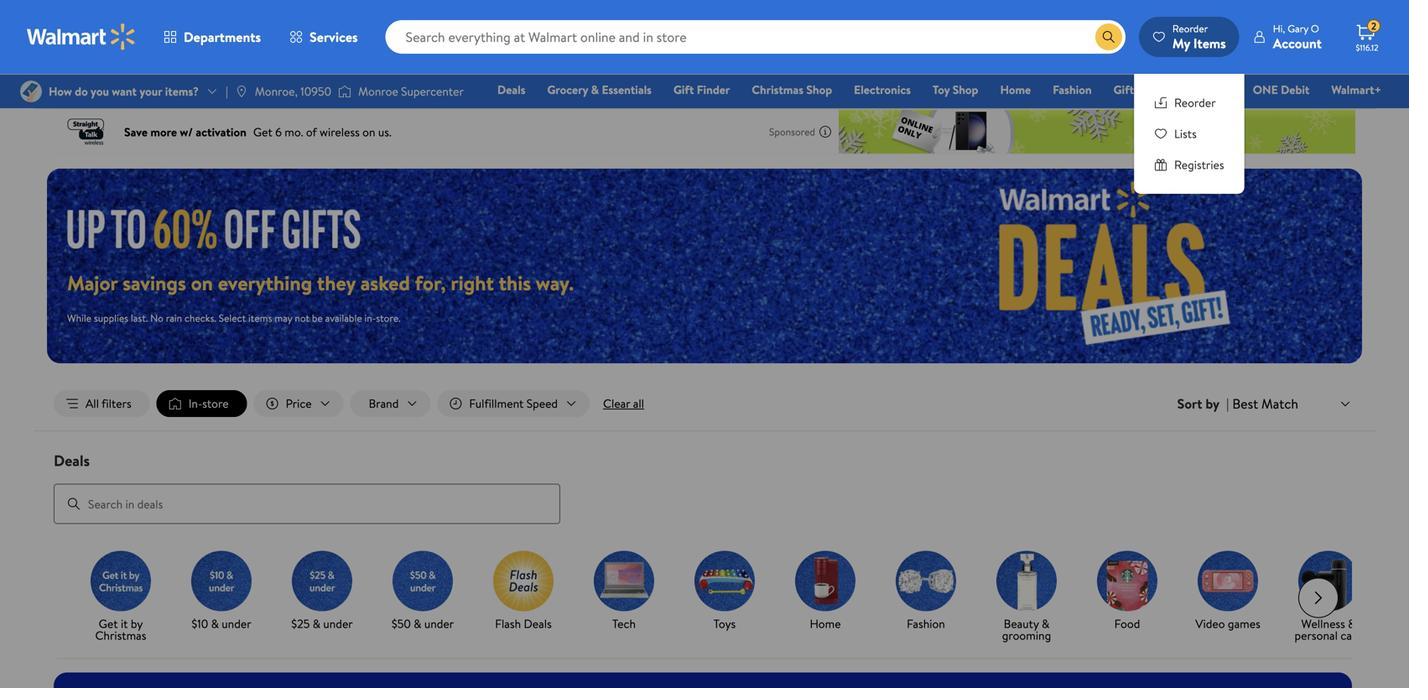 Task type: vqa. For each thing, say whether or not it's contained in the screenshot.
Shop fifty dollars and under. IMAGE
yes



Task type: describe. For each thing, give the bounding box(es) containing it.
select
[[219, 311, 246, 325]]

electronics link
[[847, 81, 919, 99]]

$25 & under
[[291, 616, 353, 632]]

they
[[317, 269, 356, 297]]

filters
[[102, 395, 132, 412]]

|
[[1227, 394, 1230, 413]]

items
[[1194, 34, 1227, 52]]

flash deals
[[495, 616, 552, 632]]

cards
[[1137, 81, 1167, 98]]

1 vertical spatial christmas
[[95, 627, 146, 644]]

wellness
[[1302, 616, 1346, 632]]

lists
[[1175, 125, 1197, 142]]

get it by christmas link
[[77, 551, 164, 645]]

deals inside deals link
[[498, 81, 526, 98]]

asked
[[361, 269, 410, 297]]

flash deals link
[[480, 551, 567, 633]]

right
[[451, 269, 494, 297]]

lists link
[[1155, 125, 1225, 143]]

registries
[[1175, 157, 1225, 173]]

0 horizontal spatial home
[[810, 616, 841, 632]]

shop wellness and self-care. image
[[1299, 551, 1359, 611]]

shop food image
[[1098, 551, 1158, 611]]

0 horizontal spatial walmart black friday deals for days image
[[67, 207, 376, 249]]

major
[[67, 269, 118, 297]]

grocery & essentials
[[548, 81, 652, 98]]

deals inside flash deals link
[[524, 616, 552, 632]]

1 vertical spatial fashion
[[907, 616, 946, 632]]

0 vertical spatial fashion link
[[1046, 81, 1100, 99]]

& for grocery
[[591, 81, 599, 98]]

sort
[[1178, 394, 1203, 413]]

0 horizontal spatial fashion link
[[883, 551, 970, 633]]

$50 & under
[[392, 616, 454, 632]]

0 vertical spatial christmas
[[752, 81, 804, 98]]

departments
[[184, 28, 261, 46]]

shop ten dollars and under. image
[[191, 551, 252, 611]]

shop tech. image
[[594, 551, 655, 611]]

major savings on everything they asked for, right this way.
[[67, 269, 574, 297]]

christmas shop
[[752, 81, 833, 98]]

hi,
[[1274, 21, 1286, 36]]

beauty & grooming link
[[984, 551, 1071, 645]]

walmart image
[[27, 23, 136, 50]]

one debit
[[1254, 81, 1310, 98]]

Walmart Site-Wide search field
[[386, 20, 1126, 54]]

wellness & personal care link
[[1286, 551, 1373, 645]]

shop twenty-five dollars and under. image
[[292, 551, 352, 611]]

way.
[[536, 269, 574, 297]]

registries link
[[1155, 156, 1225, 174]]

search icon image
[[1103, 30, 1116, 44]]

registry link
[[1181, 81, 1239, 99]]

gift for gift cards
[[1114, 81, 1135, 98]]

reorder for reorder
[[1175, 94, 1216, 111]]

in-store button
[[157, 390, 247, 417]]

1 horizontal spatial home
[[1001, 81, 1032, 98]]

grocery & essentials link
[[540, 81, 660, 99]]

shop for toy shop
[[953, 81, 979, 98]]

food
[[1115, 616, 1141, 632]]

$10 & under link
[[178, 551, 265, 633]]

under for $10 & under
[[222, 616, 251, 632]]

all
[[633, 395, 645, 412]]

gift finder
[[674, 81, 730, 98]]

departments button
[[149, 17, 275, 57]]

1 horizontal spatial walmart black friday deals for days image
[[884, 169, 1363, 363]]

registry
[[1189, 81, 1232, 98]]

shop toys. image
[[695, 551, 755, 611]]

be
[[312, 311, 323, 325]]

shop for christmas shop
[[807, 81, 833, 98]]

clear all button
[[597, 390, 651, 417]]

$50 & under link
[[379, 551, 467, 633]]

Deals search field
[[34, 450, 1376, 524]]

$50
[[392, 616, 411, 632]]

personal
[[1295, 627, 1338, 644]]

one
[[1254, 81, 1279, 98]]

gift cards
[[1114, 81, 1167, 98]]

get
[[99, 616, 118, 632]]

my
[[1173, 34, 1191, 52]]

video games
[[1196, 616, 1261, 632]]

last.
[[131, 311, 148, 325]]

$25 & under link
[[279, 551, 366, 633]]



Task type: locate. For each thing, give the bounding box(es) containing it.
care
[[1341, 627, 1363, 644]]

1 gift from the left
[[674, 81, 694, 98]]

0 horizontal spatial home link
[[782, 551, 869, 633]]

account
[[1274, 34, 1323, 52]]

toys link
[[681, 551, 769, 633]]

electronics
[[854, 81, 911, 98]]

shop beauty and grooming. image
[[997, 551, 1057, 611]]

essentials
[[602, 81, 652, 98]]

walmart+
[[1332, 81, 1382, 98]]

1 vertical spatial home link
[[782, 551, 869, 633]]

reorder inside reorder my items
[[1173, 21, 1209, 36]]

finder
[[697, 81, 730, 98]]

toy shop
[[933, 81, 979, 98]]

1 shop from the left
[[807, 81, 833, 98]]

reorder up registry link
[[1173, 21, 1209, 36]]

by right it
[[131, 616, 143, 632]]

by left |
[[1206, 394, 1220, 413]]

toy
[[933, 81, 950, 98]]

1 horizontal spatial by
[[1206, 394, 1220, 413]]

2
[[1372, 19, 1377, 33]]

toys
[[714, 616, 736, 632]]

& for $25
[[313, 616, 321, 632]]

this
[[499, 269, 531, 297]]

deals right flash
[[524, 616, 552, 632]]

1 vertical spatial deals
[[54, 450, 90, 471]]

0 horizontal spatial by
[[131, 616, 143, 632]]

in-
[[189, 395, 202, 412]]

1 horizontal spatial fashion link
[[1046, 81, 1100, 99]]

search image
[[67, 497, 81, 511]]

get gifts in time for christmas. image
[[91, 551, 151, 611]]

by inside sort and filter section element
[[1206, 394, 1220, 413]]

wellness & personal care
[[1295, 616, 1363, 644]]

0 horizontal spatial christmas
[[95, 627, 146, 644]]

under right $10
[[222, 616, 251, 632]]

video games link
[[1185, 551, 1272, 633]]

2 horizontal spatial under
[[424, 616, 454, 632]]

& for beauty
[[1042, 616, 1050, 632]]

home image
[[796, 551, 856, 611]]

checks.
[[185, 311, 216, 325]]

& for $50
[[414, 616, 422, 632]]

available
[[325, 311, 362, 325]]

2 shop from the left
[[953, 81, 979, 98]]

tech link
[[581, 551, 668, 633]]

by inside get it by christmas
[[131, 616, 143, 632]]

rain
[[166, 311, 182, 325]]

1 horizontal spatial christmas
[[752, 81, 804, 98]]

services button
[[275, 17, 372, 57]]

$25
[[291, 616, 310, 632]]

deals left grocery
[[498, 81, 526, 98]]

on
[[191, 269, 213, 297]]

0 vertical spatial deals
[[498, 81, 526, 98]]

& right $50
[[414, 616, 422, 632]]

sort by |
[[1178, 394, 1230, 413]]

for,
[[415, 269, 446, 297]]

not
[[295, 311, 310, 325]]

0 horizontal spatial fashion
[[907, 616, 946, 632]]

christmas down get gifts in time for christmas. image
[[95, 627, 146, 644]]

2 vertical spatial deals
[[524, 616, 552, 632]]

reorder inside "link"
[[1175, 94, 1216, 111]]

$10 & under
[[192, 616, 251, 632]]

$10
[[192, 616, 208, 632]]

& for $10
[[211, 616, 219, 632]]

1 horizontal spatial home link
[[993, 81, 1039, 99]]

flash
[[495, 616, 521, 632]]

shop up sponsored in the right top of the page
[[807, 81, 833, 98]]

beauty & grooming
[[1003, 616, 1052, 644]]

gary
[[1288, 21, 1309, 36]]

clear
[[603, 395, 631, 412]]

while supplies last. no rain checks. select items may not be available in-store.
[[67, 311, 401, 325]]

shop right toy
[[953, 81, 979, 98]]

Search in deals search field
[[54, 484, 561, 524]]

food link
[[1084, 551, 1171, 633]]

christmas shop link
[[745, 81, 840, 99]]

0 vertical spatial by
[[1206, 394, 1220, 413]]

& right $10
[[211, 616, 219, 632]]

1 vertical spatial reorder
[[1175, 94, 1216, 111]]

gift cards link
[[1107, 81, 1175, 99]]

no
[[150, 311, 163, 325]]

in-store
[[189, 395, 229, 412]]

christmas up sponsored in the right top of the page
[[752, 81, 804, 98]]

store
[[202, 395, 229, 412]]

clear all
[[603, 395, 645, 412]]

0 vertical spatial home link
[[993, 81, 1039, 99]]

by
[[1206, 394, 1220, 413], [131, 616, 143, 632]]

2 gift from the left
[[1114, 81, 1135, 98]]

deals up search icon
[[54, 450, 90, 471]]

all
[[86, 395, 99, 412]]

1 under from the left
[[222, 616, 251, 632]]

& right grocery
[[591, 81, 599, 98]]

fashion
[[1053, 81, 1092, 98], [907, 616, 946, 632]]

home down the home image
[[810, 616, 841, 632]]

& right wellness
[[1349, 616, 1357, 632]]

one debit link
[[1246, 81, 1318, 99]]

fashion image
[[896, 551, 957, 611]]

0 vertical spatial fashion
[[1053, 81, 1092, 98]]

shop video games. image
[[1198, 551, 1259, 611]]

gift inside 'gift finder' link
[[674, 81, 694, 98]]

under for $25 & under
[[323, 616, 353, 632]]

supplies
[[94, 311, 128, 325]]

o
[[1312, 21, 1320, 36]]

flash deals image
[[493, 551, 554, 611]]

0 horizontal spatial shop
[[807, 81, 833, 98]]

tech
[[613, 616, 636, 632]]

video
[[1196, 616, 1226, 632]]

next slide for chipmodulewithimages list image
[[1299, 578, 1339, 618]]

fashion left gift cards link
[[1053, 81, 1092, 98]]

home right toy shop
[[1001, 81, 1032, 98]]

reorder my items
[[1173, 21, 1227, 52]]

sort and filter section element
[[34, 377, 1376, 431]]

gift finder link
[[666, 81, 738, 99]]

gift left 'cards'
[[1114, 81, 1135, 98]]

walmart black friday deals for days image
[[884, 169, 1363, 363], [67, 207, 376, 249]]

deals inside deals search box
[[54, 450, 90, 471]]

grooming
[[1003, 627, 1052, 644]]

reorder link
[[1155, 94, 1225, 112]]

items
[[248, 311, 272, 325]]

all filters button
[[54, 390, 150, 417]]

1 horizontal spatial under
[[323, 616, 353, 632]]

0 horizontal spatial under
[[222, 616, 251, 632]]

debit
[[1282, 81, 1310, 98]]

gift for gift finder
[[674, 81, 694, 98]]

1 vertical spatial home
[[810, 616, 841, 632]]

3 under from the left
[[424, 616, 454, 632]]

shop
[[807, 81, 833, 98], [953, 81, 979, 98]]

gift left the finder
[[674, 81, 694, 98]]

& inside beauty & grooming
[[1042, 616, 1050, 632]]

& right beauty
[[1042, 616, 1050, 632]]

savings
[[123, 269, 186, 297]]

get it by christmas
[[95, 616, 146, 644]]

beauty
[[1004, 616, 1039, 632]]

deals link
[[490, 81, 533, 99]]

home
[[1001, 81, 1032, 98], [810, 616, 841, 632]]

everything
[[218, 269, 312, 297]]

games
[[1228, 616, 1261, 632]]

walmart+ link
[[1325, 81, 1390, 99]]

services
[[310, 28, 358, 46]]

1 vertical spatial by
[[131, 616, 143, 632]]

0 vertical spatial reorder
[[1173, 21, 1209, 36]]

reorder for reorder my items
[[1173, 21, 1209, 36]]

1 vertical spatial fashion link
[[883, 551, 970, 633]]

& for wellness
[[1349, 616, 1357, 632]]

all filters
[[86, 395, 132, 412]]

0 vertical spatial home
[[1001, 81, 1032, 98]]

1 horizontal spatial shop
[[953, 81, 979, 98]]

1 horizontal spatial gift
[[1114, 81, 1135, 98]]

under for $50 & under
[[424, 616, 454, 632]]

shop fifty dollars and under. image
[[393, 551, 453, 611]]

store.
[[376, 311, 401, 325]]

deals
[[498, 81, 526, 98], [54, 450, 90, 471], [524, 616, 552, 632]]

under right $50
[[424, 616, 454, 632]]

& right '$25'
[[313, 616, 321, 632]]

gift inside gift cards link
[[1114, 81, 1135, 98]]

Search search field
[[386, 20, 1126, 54]]

0 horizontal spatial gift
[[674, 81, 694, 98]]

sponsored
[[770, 125, 816, 139]]

hi, gary o account
[[1274, 21, 1323, 52]]

1 horizontal spatial fashion
[[1053, 81, 1092, 98]]

$116.12
[[1357, 42, 1379, 53]]

fashion down fashion image
[[907, 616, 946, 632]]

2 under from the left
[[323, 616, 353, 632]]

& inside wellness & personal care
[[1349, 616, 1357, 632]]

grocery
[[548, 81, 588, 98]]

reorder up lists link
[[1175, 94, 1216, 111]]

it
[[121, 616, 128, 632]]

fashion link
[[1046, 81, 1100, 99], [883, 551, 970, 633]]

in-
[[365, 311, 376, 325]]

under right '$25'
[[323, 616, 353, 632]]



